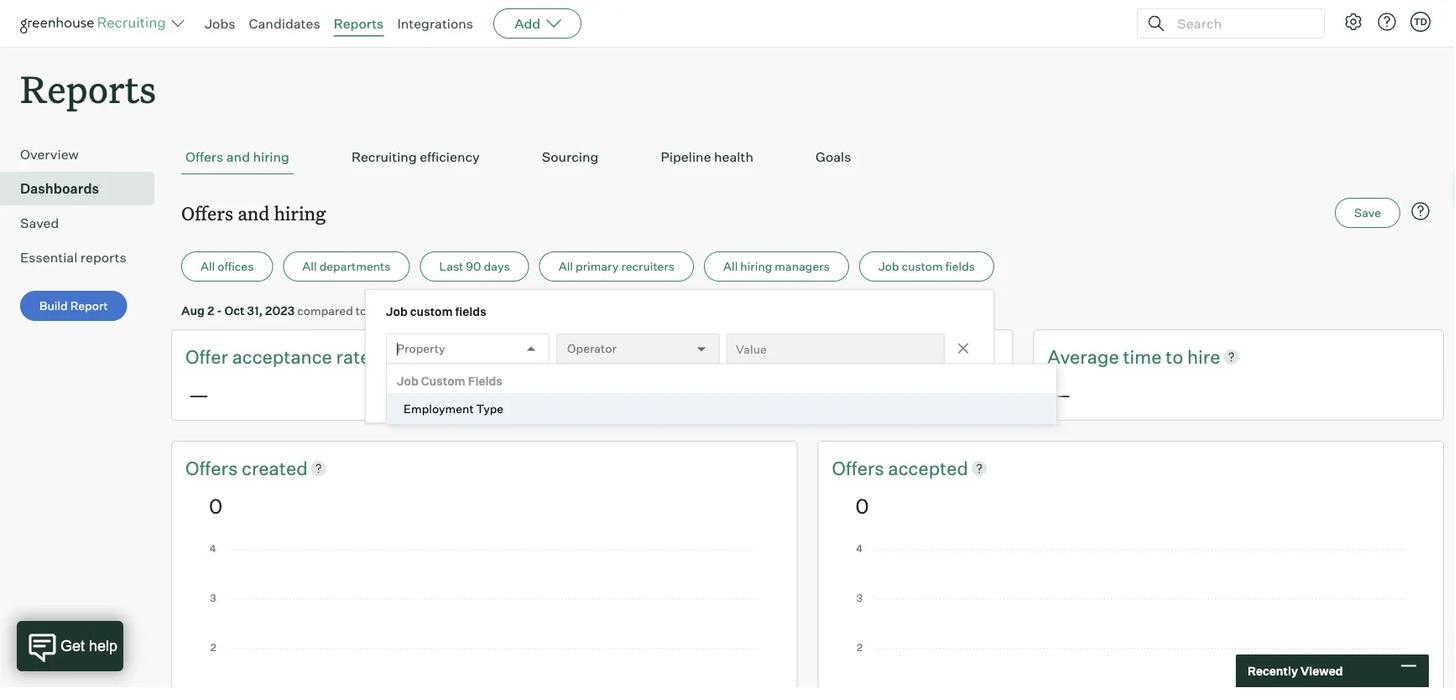 Task type: locate. For each thing, give the bounding box(es) containing it.
2 offers link from the left
[[832, 456, 888, 481]]

0 vertical spatial offers and hiring
[[185, 149, 289, 165]]

all left offices
[[201, 259, 215, 274]]

all left the managers
[[723, 259, 738, 274]]

custom
[[902, 259, 943, 274], [410, 305, 453, 319]]

time left fill
[[692, 345, 731, 369]]

0 vertical spatial job custom fields
[[878, 259, 975, 274]]

fields
[[468, 374, 503, 389]]

0 horizontal spatial reports
[[20, 64, 156, 113]]

offers and hiring
[[185, 149, 289, 165], [181, 201, 326, 225]]

average link
[[616, 344, 692, 370], [1048, 344, 1123, 370]]

0 vertical spatial fields
[[945, 259, 975, 274]]

1 all from the left
[[201, 259, 215, 274]]

1 horizontal spatial —
[[620, 382, 640, 407]]

aug left 1,
[[414, 304, 438, 318]]

1 horizontal spatial time
[[1123, 345, 1162, 369]]

3 — from the left
[[1051, 382, 1071, 407]]

2 horizontal spatial to
[[1166, 345, 1183, 369]]

1 horizontal spatial 0
[[855, 494, 869, 519]]

2 average time to from the left
[[1048, 345, 1187, 369]]

add
[[514, 15, 541, 32], [423, 380, 446, 395]]

rate link
[[336, 344, 371, 370]]

2 average link from the left
[[1048, 344, 1123, 370]]

0 horizontal spatial aug
[[181, 304, 205, 318]]

0 horizontal spatial to
[[356, 304, 367, 318]]

offers
[[185, 149, 223, 165], [181, 201, 233, 225], [185, 457, 242, 480], [832, 457, 888, 480]]

departments
[[319, 259, 391, 274]]

and
[[226, 149, 250, 165], [238, 201, 270, 225]]

0 vertical spatial reports
[[334, 15, 384, 32]]

aug left 2
[[181, 304, 205, 318]]

essential
[[20, 249, 77, 266]]

0 horizontal spatial -
[[217, 304, 222, 318]]

0 horizontal spatial offers link
[[185, 456, 242, 481]]

1 xychart image from the left
[[209, 545, 760, 689]]

1 horizontal spatial time link
[[1123, 344, 1166, 370]]

to left may
[[356, 304, 367, 318]]

2 xychart image from the left
[[855, 545, 1406, 689]]

offers link for accepted
[[832, 456, 888, 481]]

to link for hire
[[1166, 344, 1187, 370]]

configure image
[[1343, 12, 1364, 32]]

0 vertical spatial and
[[226, 149, 250, 165]]

save button
[[1335, 198, 1401, 228]]

created link
[[242, 456, 308, 481]]

offers link
[[185, 456, 242, 481], [832, 456, 888, 481]]

—
[[189, 382, 209, 407], [620, 382, 640, 407], [1051, 382, 1071, 407]]

to left hire
[[1166, 345, 1183, 369]]

average time to
[[616, 345, 756, 369], [1048, 345, 1187, 369]]

hire link
[[1187, 344, 1221, 370]]

1 vertical spatial job custom fields
[[386, 305, 486, 319]]

job custom fields
[[878, 259, 975, 274], [386, 305, 486, 319]]

hiring inside all hiring managers button
[[740, 259, 772, 274]]

pipeline health
[[661, 149, 754, 165]]

fill
[[756, 345, 777, 369]]

0 horizontal spatial fields
[[455, 305, 486, 319]]

offer acceptance
[[185, 345, 336, 369]]

offer link
[[185, 344, 232, 370]]

acceptance link
[[232, 344, 336, 370]]

build report
[[39, 299, 108, 314]]

all for all primary recruiters
[[559, 259, 573, 274]]

1 vertical spatial and
[[238, 201, 270, 225]]

average time to for hire
[[1048, 345, 1187, 369]]

job
[[878, 259, 899, 274], [386, 305, 408, 319], [397, 374, 419, 389]]

2 — from the left
[[620, 382, 640, 407]]

1 average link from the left
[[616, 344, 692, 370]]

0 vertical spatial job
[[878, 259, 899, 274]]

1 time link from the left
[[692, 344, 735, 370]]

all for all hiring managers
[[723, 259, 738, 274]]

0 horizontal spatial add
[[423, 380, 446, 395]]

1 average from the left
[[616, 345, 688, 369]]

- right 4
[[407, 304, 412, 318]]

offers and hiring button
[[181, 140, 294, 175]]

last 90 days button
[[420, 252, 529, 282]]

1 offers link from the left
[[185, 456, 242, 481]]

0 horizontal spatial —
[[189, 382, 209, 407]]

1 horizontal spatial average link
[[1048, 344, 1123, 370]]

2 average from the left
[[1048, 345, 1119, 369]]

1 horizontal spatial fields
[[945, 259, 975, 274]]

fields
[[945, 259, 975, 274], [455, 305, 486, 319]]

reports right candidates link
[[334, 15, 384, 32]]

tab list
[[181, 140, 1434, 175]]

hiring
[[253, 149, 289, 165], [274, 201, 326, 225], [740, 259, 772, 274]]

1 horizontal spatial aug
[[414, 304, 438, 318]]

2 time link from the left
[[1123, 344, 1166, 370]]

1 horizontal spatial offers link
[[832, 456, 888, 481]]

2023 right 1,
[[451, 304, 481, 318]]

to left fill
[[735, 345, 752, 369]]

90
[[466, 259, 481, 274]]

0 horizontal spatial average
[[616, 345, 688, 369]]

last
[[439, 259, 463, 274]]

job inside button
[[878, 259, 899, 274]]

add for add filter
[[423, 380, 446, 395]]

to link
[[735, 344, 756, 370], [1166, 344, 1187, 370]]

last 90 days
[[439, 259, 510, 274]]

all
[[201, 259, 215, 274], [302, 259, 317, 274], [559, 259, 573, 274], [723, 259, 738, 274]]

overview link
[[20, 144, 148, 165]]

2 time from the left
[[1123, 345, 1162, 369]]

0 horizontal spatial average time to
[[616, 345, 756, 369]]

1 horizontal spatial xychart image
[[855, 545, 1406, 689]]

1 horizontal spatial 2023
[[451, 304, 481, 318]]

average link for fill
[[616, 344, 692, 370]]

all departments button
[[283, 252, 410, 282]]

1 horizontal spatial custom
[[902, 259, 943, 274]]

candidates
[[249, 15, 320, 32]]

2 all from the left
[[302, 259, 317, 274]]

0 horizontal spatial job custom fields
[[386, 305, 486, 319]]

all departments
[[302, 259, 391, 274]]

acceptance
[[232, 345, 332, 369]]

1 to link from the left
[[735, 344, 756, 370]]

2 to link from the left
[[1166, 344, 1187, 370]]

time link left fill link
[[692, 344, 735, 370]]

1 time from the left
[[692, 345, 731, 369]]

all left primary at the left top of page
[[559, 259, 573, 274]]

to link for fill
[[735, 344, 756, 370]]

all inside button
[[302, 259, 317, 274]]

employment type
[[404, 401, 504, 416]]

2 horizontal spatial —
[[1051, 382, 1071, 407]]

offer
[[185, 345, 228, 369]]

and inside button
[[226, 149, 250, 165]]

1 vertical spatial custom
[[410, 305, 453, 319]]

Search text field
[[1173, 11, 1309, 36]]

1 horizontal spatial -
[[407, 304, 412, 318]]

reports
[[334, 15, 384, 32], [20, 64, 156, 113]]

2023 right 31,
[[265, 304, 295, 318]]

1 vertical spatial add
[[423, 380, 446, 395]]

all hiring managers
[[723, 259, 830, 274]]

2 vertical spatial hiring
[[740, 259, 772, 274]]

offers and hiring inside offers and hiring button
[[185, 149, 289, 165]]

1 horizontal spatial to
[[735, 345, 752, 369]]

faq image
[[1411, 202, 1431, 222]]

aug
[[181, 304, 205, 318], [414, 304, 438, 318]]

all offices button
[[181, 252, 273, 282]]

1 aug from the left
[[181, 304, 205, 318]]

0
[[209, 494, 223, 519], [855, 494, 869, 519]]

2 0 from the left
[[855, 494, 869, 519]]

4 all from the left
[[723, 259, 738, 274]]

primary
[[576, 259, 619, 274]]

pipeline health button
[[657, 140, 758, 175]]

0 horizontal spatial 0
[[209, 494, 223, 519]]

0 horizontal spatial to link
[[735, 344, 756, 370]]

all left departments
[[302, 259, 317, 274]]

1 horizontal spatial average
[[1048, 345, 1119, 369]]

td button
[[1411, 12, 1431, 32]]

0 horizontal spatial time link
[[692, 344, 735, 370]]

- right 2
[[217, 304, 222, 318]]

1 horizontal spatial add
[[514, 15, 541, 32]]

1 horizontal spatial average time to
[[1048, 345, 1187, 369]]

1 0 from the left
[[209, 494, 223, 519]]

average
[[616, 345, 688, 369], [1048, 345, 1119, 369]]

time left hire
[[1123, 345, 1162, 369]]

0 horizontal spatial time
[[692, 345, 731, 369]]

0 vertical spatial add
[[514, 15, 541, 32]]

all offices
[[201, 259, 254, 274]]

tab list containing offers and hiring
[[181, 140, 1434, 175]]

rate
[[336, 345, 371, 369]]

all for all departments
[[302, 259, 317, 274]]

2023
[[265, 304, 295, 318], [451, 304, 481, 318]]

reports down greenhouse recruiting image
[[20, 64, 156, 113]]

0 horizontal spatial average link
[[616, 344, 692, 370]]

add inside add filter button
[[423, 380, 446, 395]]

time link for fill
[[692, 344, 735, 370]]

xychart image
[[209, 545, 760, 689], [855, 545, 1406, 689]]

time link left hire link
[[1123, 344, 1166, 370]]

all for all offices
[[201, 259, 215, 274]]

4
[[396, 304, 404, 318]]

fill link
[[756, 344, 777, 370]]

add inside add 'popup button'
[[514, 15, 541, 32]]

1 horizontal spatial job custom fields
[[878, 259, 975, 274]]

0 horizontal spatial custom
[[410, 305, 453, 319]]

0 horizontal spatial 2023
[[265, 304, 295, 318]]

0 horizontal spatial xychart image
[[209, 545, 760, 689]]

0 for accepted
[[855, 494, 869, 519]]

average for hire
[[1048, 345, 1119, 369]]

-
[[217, 304, 222, 318], [407, 304, 412, 318]]

0 vertical spatial hiring
[[253, 149, 289, 165]]

0 vertical spatial custom
[[902, 259, 943, 274]]

3 all from the left
[[559, 259, 573, 274]]

average for fill
[[616, 345, 688, 369]]

custom inside job custom fields button
[[902, 259, 943, 274]]

1 average time to from the left
[[616, 345, 756, 369]]

all inside button
[[723, 259, 738, 274]]

xychart image for accepted
[[855, 545, 1406, 689]]

1 - from the left
[[217, 304, 222, 318]]

1 horizontal spatial to link
[[1166, 344, 1187, 370]]



Task type: describe. For each thing, give the bounding box(es) containing it.
to for hire
[[1166, 345, 1183, 369]]

— for fill
[[620, 382, 640, 407]]

oct
[[224, 304, 245, 318]]

offers link for created
[[185, 456, 242, 481]]

td button
[[1407, 8, 1434, 35]]

build report button
[[20, 291, 127, 322]]

all hiring managers button
[[704, 252, 849, 282]]

essential reports link
[[20, 248, 148, 268]]

1 vertical spatial offers and hiring
[[181, 201, 326, 225]]

goals
[[816, 149, 851, 165]]

time for hire
[[1123, 345, 1162, 369]]

1 vertical spatial hiring
[[274, 201, 326, 225]]

add for add
[[514, 15, 541, 32]]

offices
[[218, 259, 254, 274]]

integrations link
[[397, 15, 473, 32]]

essential reports
[[20, 249, 126, 266]]

health
[[714, 149, 754, 165]]

may
[[369, 304, 394, 318]]

days
[[484, 259, 510, 274]]

fields inside job custom fields button
[[945, 259, 975, 274]]

job custom fields
[[397, 374, 503, 389]]

hiring inside offers and hiring button
[[253, 149, 289, 165]]

integrations
[[397, 15, 473, 32]]

1 vertical spatial reports
[[20, 64, 156, 113]]

2 aug from the left
[[414, 304, 438, 318]]

accepted link
[[888, 456, 968, 481]]

greenhouse recruiting image
[[20, 13, 171, 34]]

created
[[242, 457, 308, 480]]

recently
[[1248, 665, 1298, 679]]

compared
[[297, 304, 353, 318]]

dashboards
[[20, 181, 99, 197]]

jobs
[[205, 15, 235, 32]]

viewed
[[1301, 665, 1343, 679]]

efficiency
[[420, 149, 480, 165]]

employment
[[404, 401, 474, 416]]

2
[[207, 304, 214, 318]]

hire
[[1187, 345, 1221, 369]]

custom
[[421, 374, 465, 389]]

to for fill
[[735, 345, 752, 369]]

pipeline
[[661, 149, 711, 165]]

goals button
[[811, 140, 855, 175]]

build
[[39, 299, 68, 314]]

add filter button
[[386, 373, 495, 403]]

candidates link
[[249, 15, 320, 32]]

all primary recruiters
[[559, 259, 675, 274]]

reports link
[[334, 15, 384, 32]]

recently viewed
[[1248, 665, 1343, 679]]

managers
[[775, 259, 830, 274]]

all primary recruiters button
[[539, 252, 694, 282]]

reports
[[80, 249, 126, 266]]

accepted
[[888, 457, 968, 480]]

1,
[[440, 304, 449, 318]]

1 — from the left
[[189, 382, 209, 407]]

jobs link
[[205, 15, 235, 32]]

overview
[[20, 146, 79, 163]]

1 horizontal spatial reports
[[334, 15, 384, 32]]

2 - from the left
[[407, 304, 412, 318]]

sourcing button
[[538, 140, 603, 175]]

average time to for fill
[[616, 345, 756, 369]]

— for hire
[[1051, 382, 1071, 407]]

recruiting efficiency button
[[347, 140, 484, 175]]

0 for created
[[209, 494, 223, 519]]

2 vertical spatial job
[[397, 374, 419, 389]]

save
[[1354, 206, 1381, 220]]

td
[[1414, 16, 1427, 27]]

2 2023 from the left
[[451, 304, 481, 318]]

report
[[70, 299, 108, 314]]

aug 2 - oct 31, 2023 compared to may 4 - aug 1, 2023
[[181, 304, 481, 318]]

1 vertical spatial fields
[[455, 305, 486, 319]]

1 2023 from the left
[[265, 304, 295, 318]]

Value text field
[[727, 334, 945, 364]]

time link for hire
[[1123, 344, 1166, 370]]

recruiting efficiency
[[352, 149, 480, 165]]

dashboards link
[[20, 179, 148, 199]]

1 vertical spatial job
[[386, 305, 408, 319]]

time for fill
[[692, 345, 731, 369]]

sourcing
[[542, 149, 599, 165]]

recruiting
[[352, 149, 417, 165]]

recruiters
[[621, 259, 675, 274]]

saved
[[20, 215, 59, 232]]

add filter
[[423, 380, 477, 395]]

offers inside button
[[185, 149, 223, 165]]

type
[[476, 401, 504, 416]]

job custom fields inside button
[[878, 259, 975, 274]]

xychart image for created
[[209, 545, 760, 689]]

property
[[397, 342, 445, 356]]

job custom fields button
[[859, 252, 994, 282]]

saved link
[[20, 213, 148, 233]]

add button
[[494, 8, 582, 39]]

average link for hire
[[1048, 344, 1123, 370]]

31,
[[247, 304, 263, 318]]

filter
[[448, 380, 477, 395]]



Task type: vqa. For each thing, say whether or not it's contained in the screenshot.
Email EMAIL FIELD
no



